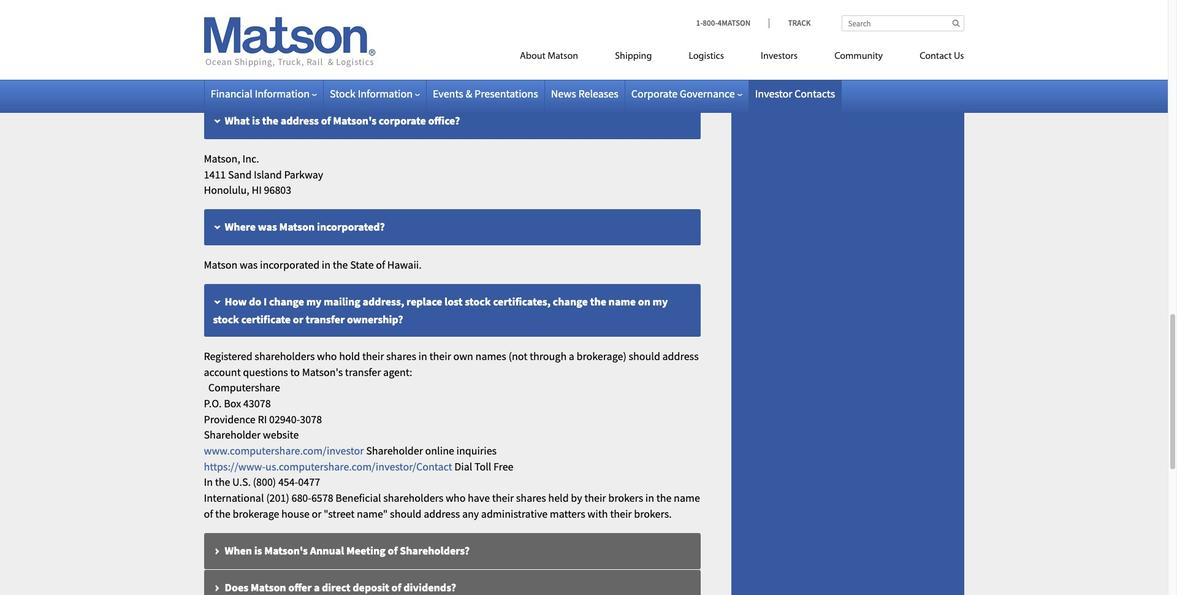 Task type: vqa. For each thing, say whether or not it's contained in the screenshot.
the Supply
no



Task type: describe. For each thing, give the bounding box(es) containing it.
contacts
[[795, 86, 836, 101]]

60
[[261, 77, 272, 91]]

matson was incorporated in the state of hawaii.
[[204, 258, 422, 272]]

1 vertical spatial fiscal
[[388, 77, 412, 91]]

logistics
[[689, 52, 724, 61]]

names
[[476, 349, 507, 363]]

account
[[204, 365, 241, 379]]

meeting
[[347, 543, 386, 557]]

where was matson incorporated?
[[225, 220, 385, 234]]

inc.
[[243, 151, 259, 166]]

community
[[835, 52, 883, 61]]

is for matson
[[240, 61, 247, 75]]

news releases link
[[551, 86, 619, 101]]

brokers
[[609, 491, 644, 505]]

or inside registered shareholders who hold their shares in their own names (not through a brokerage) should address account questions to matson's transfer agent: computershare p.o. box 43078 providence ri 02940-3078 shareholder website www.computershare.com/investor shareholder online inquiries https://www-us.computershare.com/investor/contact dial toll free in the u.s. (800) 454-0477 international (201) 680-6578  beneficial shareholders who have their shares held by their brokers in the name of the brokerage house or "street name" should address any administrative matters with their brokers.
[[312, 507, 322, 521]]

how do i change my mailing address, replace lost stock certificates, change the name on my stock certificate or transfer ownership? tab
[[204, 284, 701, 337]]

of up corporate
[[630, 61, 639, 75]]

state
[[350, 258, 374, 272]]

1 my from the left
[[307, 294, 322, 308]]

matson image
[[204, 17, 376, 67]]

of right meeting
[[388, 543, 398, 557]]

results
[[374, 61, 405, 75]]

sand
[[228, 167, 252, 181]]

2 vertical spatial matson's
[[264, 543, 308, 557]]

hold
[[339, 349, 360, 363]]

box
[[224, 396, 241, 410]]

stock information link
[[330, 86, 420, 101]]

40
[[532, 61, 543, 75]]

1 vertical spatial address
[[663, 349, 699, 363]]

when does matson release its quarterly reports? tab
[[204, 13, 701, 49]]

the inside how do i change my mailing address, replace lost stock certificates, change the name on my stock certificate or transfer ownership?
[[590, 294, 607, 308]]

required
[[249, 61, 289, 75]]

www.computershare.com/investor
[[204, 444, 364, 458]]

Search search field
[[842, 15, 965, 31]]

of down stock
[[321, 113, 331, 128]]

us.computershare.com/investor/contact
[[266, 459, 453, 473]]

to inside matson is required to file its financial results with the sec no more than 40 days after the end of the fiscal quarter and 60 days from the end of the fiscal year.
[[291, 61, 301, 75]]

does matson offer a direct deposit of dividends?
[[225, 580, 456, 594]]

shareholders?
[[400, 543, 470, 557]]

more
[[482, 61, 506, 75]]

1-800-4matson link
[[697, 18, 770, 28]]

transfer inside registered shareholders who hold their shares in their own names (not through a brokerage) should address account questions to matson's transfer agent: computershare p.o. box 43078 providence ri 02940-3078 shareholder website www.computershare.com/investor shareholder online inquiries https://www-us.computershare.com/investor/contact dial toll free in the u.s. (800) 454-0477 international (201) 680-6578  beneficial shareholders who have their shares held by their brokers in the name of the brokerage house or "street name" should address any administrative matters with their brokers.
[[345, 365, 381, 379]]

i
[[264, 294, 267, 308]]

reports?
[[417, 23, 458, 37]]

track link
[[770, 18, 811, 28]]

releases
[[579, 86, 619, 101]]

p.o.
[[204, 396, 222, 410]]

us
[[954, 52, 965, 61]]

matters
[[550, 507, 586, 521]]

1-
[[697, 18, 703, 28]]

6578
[[312, 491, 334, 505]]

dial
[[455, 459, 473, 473]]

1-800-4matson
[[697, 18, 751, 28]]

matson,
[[204, 151, 240, 166]]

matson up incorporated
[[279, 220, 315, 234]]

address inside tab
[[281, 113, 319, 128]]

1411
[[204, 167, 226, 181]]

shipping
[[615, 52, 652, 61]]

matson is required to file its financial results with the sec no more than 40 days after the end of the fiscal quarter and 60 days from the end of the fiscal year.
[[204, 61, 682, 91]]

brokerage
[[233, 507, 279, 521]]

release
[[317, 23, 353, 37]]

when is matson's annual meeting of shareholders?
[[225, 543, 470, 557]]

contact us link
[[902, 45, 965, 71]]

about
[[520, 52, 546, 61]]

https://www-us.computershare.com/investor/contact link
[[204, 459, 453, 473]]

ri
[[258, 412, 267, 426]]

news
[[551, 86, 577, 101]]

lost
[[445, 294, 463, 308]]

administrative
[[481, 507, 548, 521]]

u.s.
[[233, 475, 251, 489]]

02940-
[[269, 412, 300, 426]]

800-
[[703, 18, 718, 28]]

0 vertical spatial who
[[317, 349, 337, 363]]

matson, inc. 1411 sand island parkway honolulu, hi 96803
[[204, 151, 323, 197]]

annual
[[310, 543, 344, 557]]

about matson link
[[502, 45, 597, 71]]

by
[[571, 491, 582, 505]]

1 horizontal spatial should
[[629, 349, 661, 363]]

what
[[225, 113, 250, 128]]

events
[[433, 86, 464, 101]]

inquiries
[[457, 444, 497, 458]]

corporate
[[632, 86, 678, 101]]

computershare
[[208, 380, 280, 395]]

name inside registered shareholders who hold their shares in their own names (not through a brokerage) should address account questions to matson's transfer agent: computershare p.o. box 43078 providence ri 02940-3078 shareholder website www.computershare.com/investor shareholder online inquiries https://www-us.computershare.com/investor/contact dial toll free in the u.s. (800) 454-0477 international (201) 680-6578  beneficial shareholders who have their shares held by their brokers in the name of the brokerage house or "street name" should address any administrative matters with their brokers.
[[674, 491, 700, 505]]

1 vertical spatial should
[[390, 507, 422, 521]]

financial
[[211, 86, 253, 101]]

investor contacts link
[[756, 86, 836, 101]]

their right by
[[585, 491, 606, 505]]

when for when does matson release its quarterly reports?
[[225, 23, 252, 37]]

search image
[[953, 19, 960, 27]]

of inside tab
[[392, 580, 402, 594]]

to inside registered shareholders who hold their shares in their own names (not through a brokerage) should address account questions to matson's transfer agent: computershare p.o. box 43078 providence ri 02940-3078 shareholder website www.computershare.com/investor shareholder online inquiries https://www-us.computershare.com/investor/contact dial toll free in the u.s. (800) 454-0477 international (201) 680-6578  beneficial shareholders who have their shares held by their brokers in the name of the brokerage house or "street name" should address any administrative matters with their brokers.
[[290, 365, 300, 379]]

news releases
[[551, 86, 619, 101]]

website
[[263, 428, 299, 442]]

of inside the where was matson incorporated? 'tab panel'
[[376, 258, 385, 272]]

their left own
[[430, 349, 451, 363]]

held
[[549, 491, 569, 505]]

their down brokers
[[610, 507, 632, 521]]

office?
[[428, 113, 460, 128]]

investor contacts
[[756, 86, 836, 101]]

its inside when does matson release its quarterly reports? tab
[[355, 23, 367, 37]]

corporate governance
[[632, 86, 735, 101]]

0 vertical spatial stock
[[465, 294, 491, 308]]

does
[[225, 580, 249, 594]]

was for incorporated
[[240, 258, 258, 272]]

1 change from the left
[[269, 294, 304, 308]]

events & presentations link
[[433, 86, 538, 101]]

matson inside matson is required to file its financial results with the sec no more than 40 days after the end of the fiscal quarter and 60 days from the end of the fiscal year.
[[204, 61, 238, 75]]

0 horizontal spatial days
[[274, 77, 295, 91]]

certificate
[[241, 312, 291, 326]]

financial
[[332, 61, 372, 75]]

the right after
[[592, 61, 608, 75]]

2 vertical spatial in
[[646, 491, 655, 505]]

top menu navigation
[[465, 45, 965, 71]]

any
[[462, 507, 479, 521]]

its inside matson is required to file its financial results with the sec no more than 40 days after the end of the fiscal quarter and 60 days from the end of the fiscal year.
[[319, 61, 330, 75]]

international
[[204, 491, 264, 505]]



Task type: locate. For each thing, give the bounding box(es) containing it.
2 horizontal spatial in
[[646, 491, 655, 505]]

is up and
[[240, 61, 247, 75]]

the left sec
[[430, 61, 445, 75]]

a right through
[[569, 349, 575, 363]]

0 vertical spatial is
[[240, 61, 247, 75]]

own
[[454, 349, 474, 363]]

matson inside 'tab panel'
[[204, 258, 238, 272]]

stock right lost
[[465, 294, 491, 308]]

was for matson
[[258, 220, 277, 234]]

free
[[494, 459, 514, 473]]

2 change from the left
[[553, 294, 588, 308]]

when left does
[[225, 23, 252, 37]]

1 horizontal spatial fiscal
[[658, 61, 682, 75]]

on
[[638, 294, 651, 308]]

0 horizontal spatial its
[[319, 61, 330, 75]]

0 vertical spatial its
[[355, 23, 367, 37]]

1 horizontal spatial days
[[545, 61, 567, 75]]

1 vertical spatial its
[[319, 61, 330, 75]]

with up year.
[[407, 61, 428, 75]]

the up corporate
[[641, 61, 656, 75]]

1 horizontal spatial or
[[312, 507, 322, 521]]

with inside registered shareholders who hold their shares in their own names (not through a brokerage) should address account questions to matson's transfer agent: computershare p.o. box 43078 providence ri 02940-3078 shareholder website www.computershare.com/investor shareholder online inquiries https://www-us.computershare.com/investor/contact dial toll free in the u.s. (800) 454-0477 international (201) 680-6578  beneficial shareholders who have their shares held by their brokers in the name of the brokerage house or "street name" should address any administrative matters with their brokers.
[[588, 507, 608, 521]]

0 horizontal spatial name
[[609, 294, 636, 308]]

to
[[291, 61, 301, 75], [290, 365, 300, 379]]

the right from
[[322, 77, 337, 91]]

their right hold
[[362, 349, 384, 363]]

when is matson's annual meeting of shareholders? tab
[[204, 533, 701, 570]]

is for what
[[252, 113, 260, 128]]

2 vertical spatial is
[[254, 543, 262, 557]]

1 horizontal spatial in
[[419, 349, 427, 363]]

is for when
[[254, 543, 262, 557]]

1 when from the top
[[225, 23, 252, 37]]

1 horizontal spatial shares
[[516, 491, 546, 505]]

investors link
[[743, 45, 817, 71]]

name left on
[[609, 294, 636, 308]]

change
[[269, 294, 304, 308], [553, 294, 588, 308]]

0 horizontal spatial who
[[317, 349, 337, 363]]

0 horizontal spatial in
[[322, 258, 331, 272]]

is down the brokerage
[[254, 543, 262, 557]]

shareholder up us.computershare.com/investor/contact
[[366, 444, 423, 458]]

0 horizontal spatial end
[[339, 77, 357, 91]]

information for stock information
[[358, 86, 413, 101]]

0 vertical spatial with
[[407, 61, 428, 75]]

their up administrative
[[492, 491, 514, 505]]

my right on
[[653, 294, 668, 308]]

of right deposit
[[392, 580, 402, 594]]

about matson
[[520, 52, 579, 61]]

1 vertical spatial in
[[419, 349, 427, 363]]

4matson
[[718, 18, 751, 28]]

0 horizontal spatial a
[[314, 580, 320, 594]]

quarterly
[[369, 23, 415, 37]]

shareholder down 'providence'
[[204, 428, 261, 442]]

1 horizontal spatial stock
[[465, 294, 491, 308]]

the inside 'tab panel'
[[333, 258, 348, 272]]

matson right does
[[280, 23, 315, 37]]

hi
[[252, 183, 262, 197]]

shareholders up name"
[[383, 491, 444, 505]]

stock
[[465, 294, 491, 308], [213, 312, 239, 326]]

its right the release
[[355, 23, 367, 37]]

end up 'releases'
[[610, 61, 627, 75]]

where was matson incorporated? tab
[[204, 209, 701, 246]]

matson inside top menu navigation
[[548, 52, 579, 61]]

shares
[[386, 349, 416, 363], [516, 491, 546, 505]]

stock down how
[[213, 312, 239, 326]]

no
[[468, 61, 480, 75]]

of right state
[[376, 258, 385, 272]]

matson
[[280, 23, 315, 37], [548, 52, 579, 61], [204, 61, 238, 75], [279, 220, 315, 234], [204, 258, 238, 272], [251, 580, 286, 594]]

of down the international
[[204, 507, 213, 521]]

is inside matson is required to file its financial results with the sec no more than 40 days after the end of the fiscal quarter and 60 days from the end of the fiscal year.
[[240, 61, 247, 75]]

the down the international
[[215, 507, 231, 521]]

matson up quarter
[[204, 61, 238, 75]]

1 information from the left
[[255, 86, 310, 101]]

registered shareholders who hold their shares in their own names (not through a brokerage) should address account questions to matson's transfer agent: computershare p.o. box 43078 providence ri 02940-3078 shareholder website www.computershare.com/investor shareholder online inquiries https://www-us.computershare.com/investor/contact dial toll free in the u.s. (800) 454-0477 international (201) 680-6578  beneficial shareholders who have their shares held by their brokers in the name of the brokerage house or "street name" should address any administrative matters with their brokers.
[[204, 349, 700, 521]]

0 vertical spatial shares
[[386, 349, 416, 363]]

information
[[255, 86, 310, 101], [358, 86, 413, 101]]

sec
[[447, 61, 465, 75]]

corporate governance link
[[632, 86, 743, 101]]

island
[[254, 167, 282, 181]]

incorporated
[[260, 258, 320, 272]]

the left on
[[590, 294, 607, 308]]

is
[[240, 61, 247, 75], [252, 113, 260, 128], [254, 543, 262, 557]]

fiscal
[[658, 61, 682, 75], [388, 77, 412, 91]]

certificates,
[[493, 294, 551, 308]]

0 horizontal spatial with
[[407, 61, 428, 75]]

1 horizontal spatial shareholders
[[383, 491, 444, 505]]

stock information
[[330, 86, 413, 101]]

end
[[610, 61, 627, 75], [339, 77, 357, 91]]

matson's down stock
[[333, 113, 377, 128]]

who up any on the bottom of the page
[[446, 491, 466, 505]]

agent:
[[383, 365, 413, 379]]

0 vertical spatial was
[[258, 220, 277, 234]]

0 vertical spatial address
[[281, 113, 319, 128]]

was inside tab
[[258, 220, 277, 234]]

should right name"
[[390, 507, 422, 521]]

0 vertical spatial end
[[610, 61, 627, 75]]

matson left offer
[[251, 580, 286, 594]]

1 vertical spatial transfer
[[345, 365, 381, 379]]

0 horizontal spatial address
[[281, 113, 319, 128]]

1 vertical spatial matson's
[[302, 365, 343, 379]]

when for when is matson's annual meeting of shareholders?
[[225, 543, 252, 557]]

a inside registered shareholders who hold their shares in their own names (not through a brokerage) should address account questions to matson's transfer agent: computershare p.o. box 43078 providence ri 02940-3078 shareholder website www.computershare.com/investor shareholder online inquiries https://www-us.computershare.com/investor/contact dial toll free in the u.s. (800) 454-0477 international (201) 680-6578  beneficial shareholders who have their shares held by their brokers in the name of the brokerage house or "street name" should address any administrative matters with their brokers.
[[569, 349, 575, 363]]

1 vertical spatial name
[[674, 491, 700, 505]]

1 horizontal spatial address
[[424, 507, 460, 521]]

1 horizontal spatial with
[[588, 507, 608, 521]]

0 vertical spatial to
[[291, 61, 301, 75]]

1 vertical spatial a
[[314, 580, 320, 594]]

1 vertical spatial days
[[274, 77, 295, 91]]

96803
[[264, 183, 292, 197]]

address
[[281, 113, 319, 128], [663, 349, 699, 363], [424, 507, 460, 521]]

with right "matters"
[[588, 507, 608, 521]]

where
[[225, 220, 256, 234]]

what is the address of matson's corporate office?
[[225, 113, 460, 128]]

0477
[[298, 475, 320, 489]]

information down results
[[358, 86, 413, 101]]

or down 6578
[[312, 507, 322, 521]]

1 vertical spatial shareholders
[[383, 491, 444, 505]]

www.computershare.com/investor link
[[204, 444, 364, 458]]

the down financial information link
[[262, 113, 279, 128]]

0 horizontal spatial shareholders
[[255, 349, 315, 363]]

name right brokers
[[674, 491, 700, 505]]

1 horizontal spatial who
[[446, 491, 466, 505]]

0 vertical spatial matson's
[[333, 113, 377, 128]]

community link
[[817, 45, 902, 71]]

track
[[789, 18, 811, 28]]

change right certificates,
[[553, 294, 588, 308]]

name inside how do i change my mailing address, replace lost stock certificates, change the name on my stock certificate or transfer ownership?
[[609, 294, 636, 308]]

its
[[355, 23, 367, 37], [319, 61, 330, 75]]

should right brokerage)
[[629, 349, 661, 363]]

brokers.
[[634, 507, 672, 521]]

days right 60 on the left
[[274, 77, 295, 91]]

0 horizontal spatial my
[[307, 294, 322, 308]]

how do i change my mailing address, replace lost stock certificates, change the name on my stock certificate or transfer ownership?
[[213, 294, 668, 326]]

a right offer
[[314, 580, 320, 594]]

1 horizontal spatial end
[[610, 61, 627, 75]]

2 horizontal spatial address
[[663, 349, 699, 363]]

when does matson release its quarterly reports?
[[225, 23, 458, 37]]

&
[[466, 86, 473, 101]]

2 when from the top
[[225, 543, 252, 557]]

(201)
[[266, 491, 289, 505]]

after
[[569, 61, 590, 75]]

in up brokers.
[[646, 491, 655, 505]]

governance
[[680, 86, 735, 101]]

2 my from the left
[[653, 294, 668, 308]]

in left own
[[419, 349, 427, 363]]

1 vertical spatial shareholder
[[366, 444, 423, 458]]

contact
[[920, 52, 952, 61]]

0 vertical spatial in
[[322, 258, 331, 272]]

matson's down hold
[[302, 365, 343, 379]]

than
[[508, 61, 530, 75]]

1 vertical spatial stock
[[213, 312, 239, 326]]

the right in at the left of the page
[[215, 475, 230, 489]]

information down required
[[255, 86, 310, 101]]

shares up administrative
[[516, 491, 546, 505]]

680-
[[292, 491, 312, 505]]

is right what
[[252, 113, 260, 128]]

0 horizontal spatial change
[[269, 294, 304, 308]]

1 vertical spatial when
[[225, 543, 252, 557]]

0 horizontal spatial should
[[390, 507, 422, 521]]

the down results
[[370, 77, 386, 91]]

in left state
[[322, 258, 331, 272]]

stock
[[330, 86, 356, 101]]

matson right '40'
[[548, 52, 579, 61]]

matson inside tab
[[251, 580, 286, 594]]

0 vertical spatial name
[[609, 294, 636, 308]]

investor
[[756, 86, 793, 101]]

1 horizontal spatial a
[[569, 349, 575, 363]]

0 vertical spatial transfer
[[306, 312, 345, 326]]

events & presentations
[[433, 86, 538, 101]]

was up do
[[240, 258, 258, 272]]

shareholders up questions at the left bottom of page
[[255, 349, 315, 363]]

a inside tab
[[314, 580, 320, 594]]

1 horizontal spatial change
[[553, 294, 588, 308]]

None search field
[[842, 15, 965, 31]]

contact us
[[920, 52, 965, 61]]

what is the address of matson's corporate office? tab
[[204, 103, 701, 140]]

to left file
[[291, 61, 301, 75]]

1 vertical spatial or
[[312, 507, 322, 521]]

0 vertical spatial fiscal
[[658, 61, 682, 75]]

(800)
[[253, 475, 276, 489]]

or right certificate
[[293, 312, 304, 326]]

matson's down the house
[[264, 543, 308, 557]]

of inside registered shareholders who hold their shares in their own names (not through a brokerage) should address account questions to matson's transfer agent: computershare p.o. box 43078 providence ri 02940-3078 shareholder website www.computershare.com/investor shareholder online inquiries https://www-us.computershare.com/investor/contact dial toll free in the u.s. (800) 454-0477 international (201) 680-6578  beneficial shareholders who have their shares held by their brokers in the name of the brokerage house or "street name" should address any administrative matters with their brokers.
[[204, 507, 213, 521]]

ownership?
[[347, 312, 403, 326]]

the up brokers.
[[657, 491, 672, 505]]

shares up agent:
[[386, 349, 416, 363]]

the left state
[[333, 258, 348, 272]]

0 vertical spatial shareholder
[[204, 428, 261, 442]]

1 vertical spatial shares
[[516, 491, 546, 505]]

1 vertical spatial end
[[339, 77, 357, 91]]

1 horizontal spatial information
[[358, 86, 413, 101]]

end down financial
[[339, 77, 357, 91]]

0 horizontal spatial or
[[293, 312, 304, 326]]

days right '40'
[[545, 61, 567, 75]]

0 horizontal spatial shareholder
[[204, 428, 261, 442]]

transfer inside how do i change my mailing address, replace lost stock certificates, change the name on my stock certificate or transfer ownership?
[[306, 312, 345, 326]]

0 horizontal spatial information
[[255, 86, 310, 101]]

454-
[[278, 475, 298, 489]]

0 horizontal spatial stock
[[213, 312, 239, 326]]

matson's
[[333, 113, 377, 128], [302, 365, 343, 379], [264, 543, 308, 557]]

my left 'mailing'
[[307, 294, 322, 308]]

2 information from the left
[[358, 86, 413, 101]]

toll
[[475, 459, 492, 473]]

1 horizontal spatial its
[[355, 23, 367, 37]]

1 vertical spatial is
[[252, 113, 260, 128]]

providence
[[204, 412, 256, 426]]

1 horizontal spatial name
[[674, 491, 700, 505]]

financial information link
[[211, 86, 317, 101]]

or inside how do i change my mailing address, replace lost stock certificates, change the name on my stock certificate or transfer ownership?
[[293, 312, 304, 326]]

0 vertical spatial should
[[629, 349, 661, 363]]

what is the address of matson's corporate office? tab panel
[[204, 151, 701, 198]]

transfer down 'mailing'
[[306, 312, 345, 326]]

deposit
[[353, 580, 390, 594]]

2 vertical spatial address
[[424, 507, 460, 521]]

logistics link
[[671, 45, 743, 71]]

3078
[[300, 412, 322, 426]]

with inside matson is required to file its financial results with the sec no more than 40 days after the end of the fiscal quarter and 60 days from the end of the fiscal year.
[[407, 61, 428, 75]]

1 horizontal spatial shareholder
[[366, 444, 423, 458]]

0 horizontal spatial fiscal
[[388, 77, 412, 91]]

information for financial information
[[255, 86, 310, 101]]

does matson offer a direct deposit of dividends? tab
[[204, 570, 701, 595]]

1 horizontal spatial my
[[653, 294, 668, 308]]

was right where
[[258, 220, 277, 234]]

0 horizontal spatial shares
[[386, 349, 416, 363]]

shipping link
[[597, 45, 671, 71]]

in
[[322, 258, 331, 272], [419, 349, 427, 363], [646, 491, 655, 505]]

fiscal up the corporate governance
[[658, 61, 682, 75]]

hawaii.
[[388, 258, 422, 272]]

matson up how
[[204, 258, 238, 272]]

0 vertical spatial when
[[225, 23, 252, 37]]

does
[[254, 23, 277, 37]]

and
[[241, 77, 258, 91]]

mailing
[[324, 294, 361, 308]]

0 vertical spatial days
[[545, 61, 567, 75]]

0 vertical spatial a
[[569, 349, 575, 363]]

to right questions at the left bottom of page
[[290, 365, 300, 379]]

was inside 'tab panel'
[[240, 258, 258, 272]]

online
[[425, 444, 455, 458]]

1 vertical spatial to
[[290, 365, 300, 379]]

matson's inside registered shareholders who hold their shares in their own names (not through a brokerage) should address account questions to matson's transfer agent: computershare p.o. box 43078 providence ri 02940-3078 shareholder website www.computershare.com/investor shareholder online inquiries https://www-us.computershare.com/investor/contact dial toll free in the u.s. (800) 454-0477 international (201) 680-6578  beneficial shareholders who have their shares held by their brokers in the name of the brokerage house or "street name" should address any administrative matters with their brokers.
[[302, 365, 343, 379]]

fiscal down results
[[388, 77, 412, 91]]

address,
[[363, 294, 404, 308]]

0 vertical spatial shareholders
[[255, 349, 315, 363]]

change right i
[[269, 294, 304, 308]]

replace
[[407, 294, 443, 308]]

0 vertical spatial or
[[293, 312, 304, 326]]

of down financial
[[359, 77, 368, 91]]

in inside 'tab panel'
[[322, 258, 331, 272]]

1 vertical spatial was
[[240, 258, 258, 272]]

transfer down hold
[[345, 365, 381, 379]]

from
[[297, 77, 319, 91]]

its right file
[[319, 61, 330, 75]]

how do i change my mailing address, replace lost stock certificates, change the name on my stock certificate or transfer ownership? tab panel
[[204, 348, 701, 522]]

1 vertical spatial who
[[446, 491, 466, 505]]

who left hold
[[317, 349, 337, 363]]

where was matson incorporated? tab panel
[[204, 257, 701, 273]]

1 vertical spatial with
[[588, 507, 608, 521]]

when up does
[[225, 543, 252, 557]]

when does matson release its quarterly reports? tab panel
[[204, 60, 701, 92]]

investors
[[761, 52, 798, 61]]



